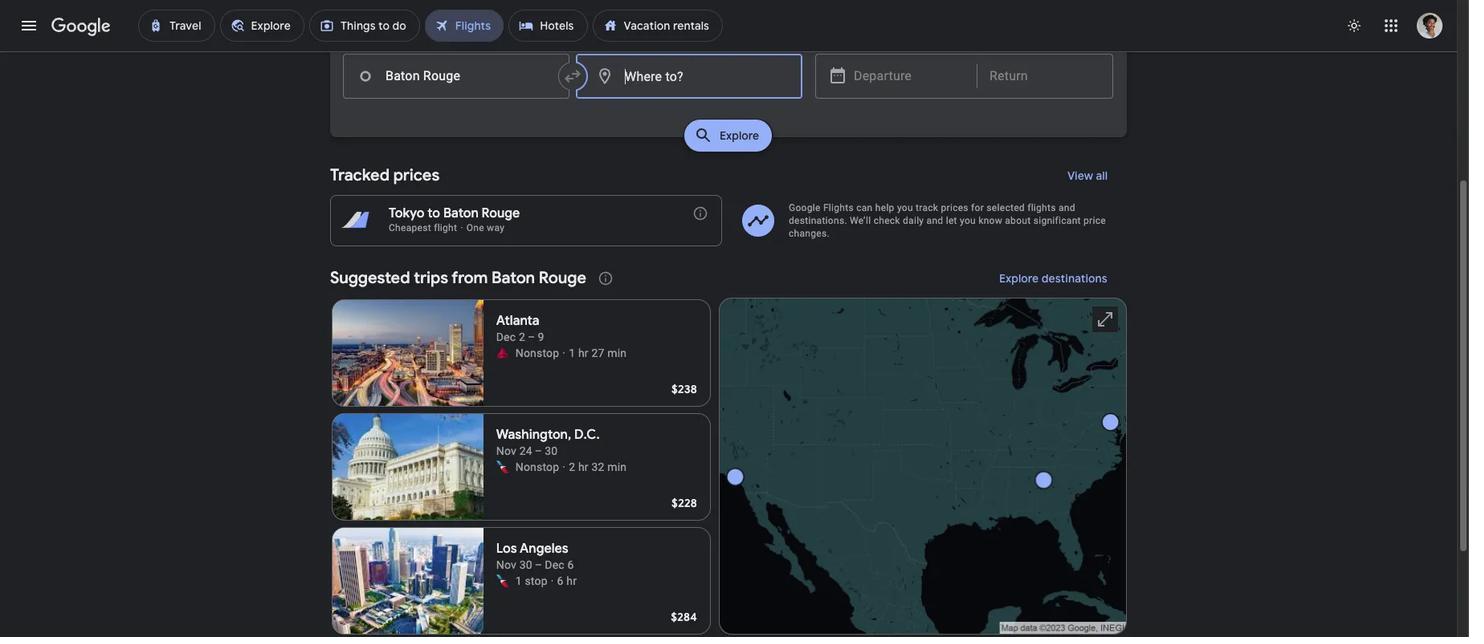 Task type: describe. For each thing, give the bounding box(es) containing it.
angeles
[[520, 542, 569, 558]]

tokyo to baton rouge
[[389, 206, 520, 222]]

1 for 1 stop
[[516, 575, 522, 588]]

238 US dollars text field
[[672, 382, 697, 397]]

30 – dec
[[520, 559, 565, 572]]

explore for explore
[[720, 129, 760, 143]]

daily
[[903, 215, 924, 227]]

way
[[487, 223, 505, 234]]

tokyo
[[389, 206, 425, 222]]

washington, d.c. nov 24 – 30
[[496, 427, 600, 458]]

hr for atlanta
[[578, 347, 589, 360]]

cheapest flight
[[389, 223, 457, 234]]

delta image
[[496, 347, 509, 360]]

tracked
[[330, 166, 390, 186]]

for
[[972, 202, 984, 214]]

to
[[428, 206, 440, 222]]

view
[[1068, 169, 1093, 183]]

2
[[569, 461, 575, 474]]

track
[[916, 202, 939, 214]]

main menu image
[[19, 16, 39, 35]]

24 – 30
[[520, 445, 558, 458]]

0 vertical spatial prices
[[393, 166, 440, 186]]

about
[[1005, 215, 1031, 227]]

$238
[[672, 382, 697, 397]]

explore destinations
[[1000, 272, 1108, 286]]

Return text field
[[990, 55, 1101, 98]]

nonstop for atlanta
[[516, 347, 559, 360]]

Departure text field
[[854, 55, 965, 98]]

rouge inside region
[[539, 268, 587, 288]]

flight
[[434, 223, 457, 234]]

atlanta
[[496, 313, 540, 329]]

1 button
[[457, 18, 521, 47]]

suggested trips from baton rouge
[[330, 268, 587, 288]]

american image
[[496, 461, 509, 474]]

nov for los
[[496, 559, 517, 572]]

changes.
[[789, 228, 830, 239]]

one way
[[467, 223, 505, 234]]

2 hr 32 min
[[569, 461, 627, 474]]

view all
[[1068, 169, 1108, 183]]

 image for los angeles
[[551, 574, 554, 590]]

trips
[[414, 268, 448, 288]]

from
[[452, 268, 488, 288]]

1 vertical spatial and
[[927, 215, 944, 227]]

selected
[[987, 202, 1025, 214]]

can
[[857, 202, 873, 214]]

washington,
[[496, 427, 572, 444]]

let
[[946, 215, 958, 227]]

suggested
[[330, 268, 410, 288]]

1 for 1 hr 27 min
[[569, 347, 575, 360]]

atlanta dec 2 – 9
[[496, 313, 544, 344]]

nov for washington,
[[496, 445, 517, 458]]

32
[[592, 461, 605, 474]]

0 vertical spatial you
[[897, 202, 913, 214]]

2 – 9
[[519, 331, 544, 344]]

min for washington, d.c.
[[608, 461, 627, 474]]

6 inside los angeles nov 30 – dec 6
[[568, 559, 574, 572]]

all
[[1096, 169, 1108, 183]]

american image
[[496, 575, 509, 588]]



Task type: locate. For each thing, give the bounding box(es) containing it.
More info text field
[[693, 206, 709, 226]]

rouge up atlanta
[[539, 268, 587, 288]]

baton inside tracked prices "region"
[[443, 206, 479, 222]]

1 horizontal spatial explore
[[1000, 272, 1039, 286]]

you
[[897, 202, 913, 214], [960, 215, 976, 227]]

explore inside suggested trips from baton rouge region
[[1000, 272, 1039, 286]]

1 nonstop from the top
[[516, 347, 559, 360]]

 image left 6 hr
[[551, 574, 554, 590]]

baton up one
[[443, 206, 479, 222]]

1 horizontal spatial rouge
[[539, 268, 587, 288]]

2 horizontal spatial 1
[[569, 347, 575, 360]]

0 vertical spatial rouge
[[482, 206, 520, 222]]

and
[[1059, 202, 1076, 214], [927, 215, 944, 227]]

nonstop
[[516, 347, 559, 360], [516, 461, 559, 474]]

min right 27
[[608, 347, 627, 360]]

Where to? text field
[[576, 54, 803, 99]]

baton
[[443, 206, 479, 222], [492, 268, 535, 288]]

dec
[[496, 331, 516, 344]]

hr for washington, d.c.
[[578, 461, 589, 474]]

we'll
[[850, 215, 871, 227]]

destinations.
[[789, 215, 848, 227]]

0 vertical spatial nov
[[496, 445, 517, 458]]

los
[[496, 542, 517, 558]]

0 horizontal spatial rouge
[[482, 206, 520, 222]]

284 US dollars text field
[[671, 611, 697, 625]]

1 vertical spatial min
[[608, 461, 627, 474]]

nov
[[496, 445, 517, 458], [496, 559, 517, 572]]

6
[[568, 559, 574, 572], [557, 575, 564, 588]]

0 horizontal spatial you
[[897, 202, 913, 214]]

help
[[876, 202, 895, 214]]

1 vertical spatial  image
[[551, 574, 554, 590]]

$228
[[672, 497, 697, 511]]

1 horizontal spatial you
[[960, 215, 976, 227]]

you down for
[[960, 215, 976, 227]]

destinations
[[1042, 272, 1108, 286]]

hr right 2
[[578, 461, 589, 474]]

1
[[486, 27, 492, 39], [569, 347, 575, 360], [516, 575, 522, 588]]

1 vertical spatial prices
[[941, 202, 969, 214]]

0 vertical spatial 6
[[568, 559, 574, 572]]

explore
[[720, 129, 760, 143], [1000, 272, 1039, 286]]

explore destinations button
[[980, 260, 1127, 298]]

 image left "1 hr 27 min"
[[563, 346, 566, 362]]

0 vertical spatial  image
[[563, 346, 566, 362]]

rouge inside tracked prices "region"
[[482, 206, 520, 222]]

228 US dollars text field
[[672, 497, 697, 511]]

1 nov from the top
[[496, 445, 517, 458]]

min
[[608, 347, 627, 360], [608, 461, 627, 474]]

1 min from the top
[[608, 347, 627, 360]]

0 horizontal spatial baton
[[443, 206, 479, 222]]

nonstop for washington,
[[516, 461, 559, 474]]

one
[[467, 223, 484, 234]]

hr left 27
[[578, 347, 589, 360]]

1 hr 27 min
[[569, 347, 627, 360]]

1 vertical spatial rouge
[[539, 268, 587, 288]]

$284
[[671, 611, 697, 625]]

0 vertical spatial min
[[608, 347, 627, 360]]

1 vertical spatial you
[[960, 215, 976, 227]]

1 vertical spatial explore
[[1000, 272, 1039, 286]]

6 hr
[[557, 575, 577, 588]]

min for atlanta
[[608, 347, 627, 360]]

0 vertical spatial hr
[[578, 347, 589, 360]]

d.c.
[[575, 427, 600, 444]]

0 vertical spatial and
[[1059, 202, 1076, 214]]

suggested trips from baton rouge region
[[330, 260, 1127, 638]]

None text field
[[343, 54, 570, 99]]

you up daily
[[897, 202, 913, 214]]

know
[[979, 215, 1003, 227]]

1 vertical spatial baton
[[492, 268, 535, 288]]

cheapest
[[389, 223, 431, 234]]

and up the significant
[[1059, 202, 1076, 214]]

6 right stop
[[557, 575, 564, 588]]

stop
[[525, 575, 548, 588]]

explore for explore destinations
[[1000, 272, 1039, 286]]

6 up 6 hr
[[568, 559, 574, 572]]

prices inside google flights can help you track prices for selected flights and destinations. we'll check daily and let you know about significant price changes.
[[941, 202, 969, 214]]

explore button
[[685, 120, 773, 152]]

2 vertical spatial 1
[[516, 575, 522, 588]]

los angeles nov 30 – dec 6
[[496, 542, 574, 572]]

0 horizontal spatial and
[[927, 215, 944, 227]]

1 vertical spatial nonstop
[[516, 461, 559, 474]]

significant
[[1034, 215, 1081, 227]]

1 horizontal spatial 1
[[516, 575, 522, 588]]

 image
[[563, 346, 566, 362], [551, 574, 554, 590]]

hr for los angeles
[[567, 575, 577, 588]]

Flight search field
[[317, 12, 1140, 157]]

 image for atlanta
[[563, 346, 566, 362]]

prices up tokyo
[[393, 166, 440, 186]]

1 horizontal spatial prices
[[941, 202, 969, 214]]

rouge up way
[[482, 206, 520, 222]]

change appearance image
[[1335, 6, 1374, 45]]

1 stop
[[516, 575, 548, 588]]

nov inside washington, d.c. nov 24 – 30
[[496, 445, 517, 458]]

0 vertical spatial baton
[[443, 206, 479, 222]]

hr right stop
[[567, 575, 577, 588]]

1 vertical spatial hr
[[578, 461, 589, 474]]

0 vertical spatial 1
[[486, 27, 492, 39]]

prices
[[393, 166, 440, 186], [941, 202, 969, 214]]

check
[[874, 215, 901, 227]]

2 min from the top
[[608, 461, 627, 474]]

rouge
[[482, 206, 520, 222], [539, 268, 587, 288]]

explore up tracked prices "region"
[[720, 129, 760, 143]]

1 inside 1 popup button
[[486, 27, 492, 39]]

tracked prices region
[[330, 157, 1127, 247]]

explore left destinations
[[1000, 272, 1039, 286]]

0 vertical spatial nonstop
[[516, 347, 559, 360]]

price
[[1084, 215, 1106, 227]]

and down track
[[927, 215, 944, 227]]

1 for 1
[[486, 27, 492, 39]]

baton inside suggested trips from baton rouge region
[[492, 268, 535, 288]]

more info image
[[693, 206, 709, 222]]

2 vertical spatial hr
[[567, 575, 577, 588]]

google flights can help you track prices for selected flights and destinations. we'll check daily and let you know about significant price changes.
[[789, 202, 1106, 239]]

0 horizontal spatial prices
[[393, 166, 440, 186]]

27
[[592, 347, 605, 360]]

tracked prices
[[330, 166, 440, 186]]

prices up let
[[941, 202, 969, 214]]

nonstop down 24 – 30
[[516, 461, 559, 474]]

flights
[[824, 202, 854, 214]]

1 horizontal spatial baton
[[492, 268, 535, 288]]

nov up american icon
[[496, 445, 517, 458]]

0 horizontal spatial 1
[[486, 27, 492, 39]]

1 horizontal spatial  image
[[563, 346, 566, 362]]

1 vertical spatial 1
[[569, 347, 575, 360]]

0 vertical spatial explore
[[720, 129, 760, 143]]

flights
[[1028, 202, 1056, 214]]

nonstop down 2 – 9
[[516, 347, 559, 360]]

1 horizontal spatial 6
[[568, 559, 574, 572]]

1 vertical spatial nov
[[496, 559, 517, 572]]

1 vertical spatial 6
[[557, 575, 564, 588]]

min right 32
[[608, 461, 627, 474]]

explore inside flight "search box"
[[720, 129, 760, 143]]

2 nonstop from the top
[[516, 461, 559, 474]]

baton up atlanta
[[492, 268, 535, 288]]

1 horizontal spatial and
[[1059, 202, 1076, 214]]

0 horizontal spatial  image
[[551, 574, 554, 590]]

nov down los
[[496, 559, 517, 572]]

2 nov from the top
[[496, 559, 517, 572]]

nov inside los angeles nov 30 – dec 6
[[496, 559, 517, 572]]

 image
[[563, 460, 566, 476]]

hr
[[578, 347, 589, 360], [578, 461, 589, 474], [567, 575, 577, 588]]

google
[[789, 202, 821, 214]]

0 horizontal spatial explore
[[720, 129, 760, 143]]

0 horizontal spatial 6
[[557, 575, 564, 588]]



Task type: vqa. For each thing, say whether or not it's contained in the screenshot.
others
no



